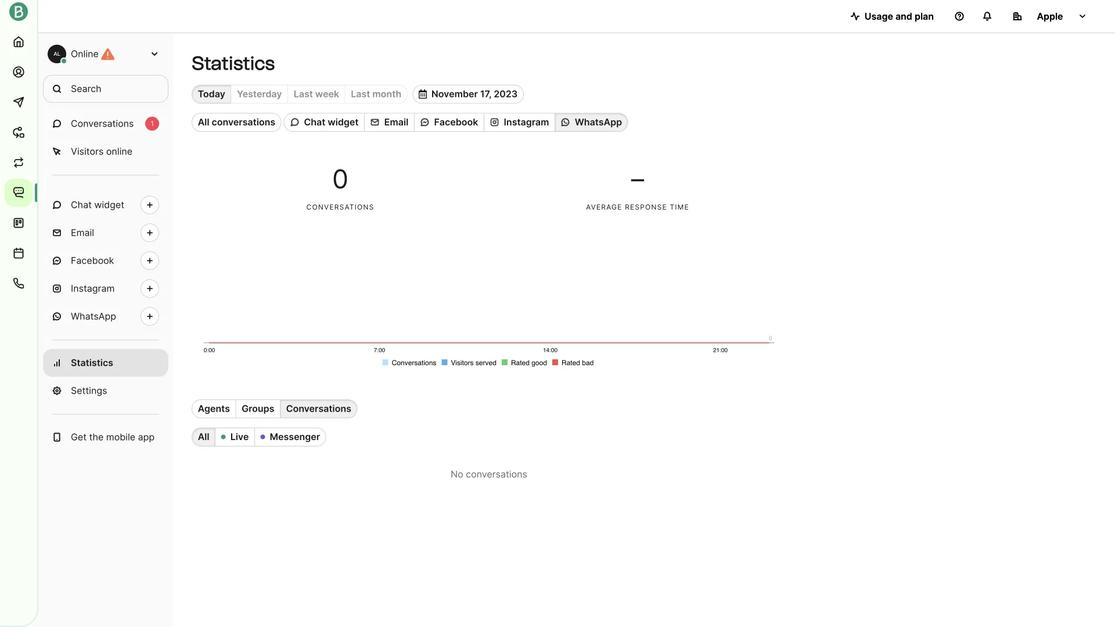 Task type: vqa. For each thing, say whether or not it's contained in the screenshot.
facebook icon
no



Task type: describe. For each thing, give the bounding box(es) containing it.
settings
[[71, 385, 107, 397]]

facebook link
[[43, 247, 169, 275]]

messenger button
[[255, 428, 327, 447]]

facebook button
[[414, 113, 484, 132]]

1 vertical spatial chat widget
[[71, 199, 124, 211]]

0 horizontal spatial whatsapp
[[71, 311, 116, 322]]

online
[[106, 146, 133, 157]]

al
[[54, 51, 60, 57]]

all conversations
[[198, 117, 276, 128]]

conversations inside button
[[286, 403, 352, 415]]

get the mobile app link
[[43, 424, 169, 452]]

–
[[632, 163, 645, 195]]

no conversations
[[451, 469, 528, 480]]

today button
[[192, 85, 231, 104]]

instagram inside button
[[504, 117, 550, 128]]

widget inside button
[[328, 117, 359, 128]]

17,
[[481, 88, 492, 100]]

online
[[71, 48, 99, 60]]

1 vertical spatial widget
[[94, 199, 124, 211]]

all conversations button
[[192, 113, 282, 132]]

usage
[[865, 10, 894, 22]]

facebook inside button
[[434, 117, 479, 128]]

1 vertical spatial chat
[[71, 199, 92, 211]]

apple
[[1038, 10, 1064, 22]]

1 vertical spatial conversations
[[307, 203, 375, 212]]

agents button
[[192, 400, 236, 419]]

0
[[332, 163, 349, 195]]

2023
[[494, 88, 518, 100]]

groups button
[[236, 400, 280, 419]]

live
[[231, 432, 249, 443]]

1
[[151, 119, 154, 128]]

app
[[138, 432, 155, 443]]

whatsapp link
[[43, 303, 169, 331]]

apple button
[[1004, 5, 1097, 28]]

time
[[670, 203, 690, 212]]

today
[[198, 88, 225, 100]]

search
[[71, 83, 101, 94]]

0 horizontal spatial facebook
[[71, 255, 114, 266]]

settings link
[[43, 377, 169, 405]]

the
[[89, 432, 104, 443]]

1 vertical spatial instagram
[[71, 283, 115, 294]]

and
[[896, 10, 913, 22]]

response
[[625, 203, 668, 212]]



Task type: locate. For each thing, give the bounding box(es) containing it.
0 horizontal spatial widget
[[94, 199, 124, 211]]

1 horizontal spatial widget
[[328, 117, 359, 128]]

conversations up messenger
[[286, 403, 352, 415]]

average
[[587, 203, 623, 212]]

statistics
[[192, 52, 275, 74], [71, 357, 113, 369]]

no
[[451, 469, 464, 480]]

0 horizontal spatial email
[[71, 227, 94, 239]]

0 horizontal spatial conversations
[[71, 118, 134, 129]]

whatsapp button
[[555, 113, 629, 132]]

0 vertical spatial statistics
[[192, 52, 275, 74]]

conversations
[[212, 117, 276, 128], [307, 203, 375, 212], [466, 469, 528, 480]]

0 vertical spatial all
[[198, 117, 210, 128]]

email button
[[364, 113, 414, 132]]

conversations for no conversations
[[466, 469, 528, 480]]

chat widget button
[[284, 113, 364, 132]]

all for all
[[198, 432, 210, 443]]

chat widget
[[304, 117, 359, 128], [71, 199, 124, 211]]

conversations
[[71, 118, 134, 129], [286, 403, 352, 415]]

0 horizontal spatial instagram
[[71, 283, 115, 294]]

widget left email button
[[328, 117, 359, 128]]

1 all from the top
[[198, 117, 210, 128]]

conversations up visitors online at the left top
[[71, 118, 134, 129]]

facebook
[[434, 117, 479, 128], [71, 255, 114, 266]]

0 vertical spatial facebook
[[434, 117, 479, 128]]

all button
[[192, 428, 215, 447]]

1 horizontal spatial facebook
[[434, 117, 479, 128]]

1 vertical spatial statistics
[[71, 357, 113, 369]]

instagram link
[[43, 275, 169, 303]]

mobile
[[106, 432, 135, 443]]

all down today button in the top left of the page
[[198, 117, 210, 128]]

all
[[198, 117, 210, 128], [198, 432, 210, 443]]

0 vertical spatial widget
[[328, 117, 359, 128]]

whatsapp inside "button"
[[575, 117, 623, 128]]

facebook down november at the top of the page
[[434, 117, 479, 128]]

november 17, 2023
[[432, 88, 518, 100]]

messenger
[[270, 432, 320, 443]]

facebook down email link at top
[[71, 255, 114, 266]]

0 horizontal spatial conversations
[[212, 117, 276, 128]]

usage and plan button
[[842, 5, 944, 28]]

1 horizontal spatial conversations
[[286, 403, 352, 415]]

search link
[[43, 75, 169, 103]]

all inside button
[[198, 117, 210, 128]]

average response time
[[587, 203, 690, 212]]

email left facebook button
[[385, 117, 409, 128]]

instagram
[[504, 117, 550, 128], [71, 283, 115, 294]]

0 horizontal spatial chat widget
[[71, 199, 124, 211]]

november
[[432, 88, 478, 100]]

conversations right no
[[466, 469, 528, 480]]

visitors
[[71, 146, 104, 157]]

conversations inside button
[[212, 117, 276, 128]]

november 17, 2023 button
[[413, 85, 524, 104]]

email down chat widget link
[[71, 227, 94, 239]]

chat inside button
[[304, 117, 326, 128]]

1 vertical spatial whatsapp
[[71, 311, 116, 322]]

0 vertical spatial instagram
[[504, 117, 550, 128]]

1 horizontal spatial email
[[385, 117, 409, 128]]

widget up email link at top
[[94, 199, 124, 211]]

2 all from the top
[[198, 432, 210, 443]]

1 vertical spatial facebook
[[71, 255, 114, 266]]

get
[[71, 432, 87, 443]]

2 horizontal spatial conversations
[[466, 469, 528, 480]]

instagram button
[[484, 113, 555, 132]]

plan
[[915, 10, 935, 22]]

usage and plan
[[865, 10, 935, 22]]

0 vertical spatial chat widget
[[304, 117, 359, 128]]

visitors online
[[71, 146, 133, 157]]

0 vertical spatial conversations
[[212, 117, 276, 128]]

0 vertical spatial conversations
[[71, 118, 134, 129]]

live button
[[215, 428, 255, 447]]

email link
[[43, 219, 169, 247]]

1 vertical spatial all
[[198, 432, 210, 443]]

1 vertical spatial conversations
[[286, 403, 352, 415]]

1 horizontal spatial conversations
[[307, 203, 375, 212]]

0 horizontal spatial chat
[[71, 199, 92, 211]]

statistics up today
[[192, 52, 275, 74]]

1 horizontal spatial chat widget
[[304, 117, 359, 128]]

chat widget link
[[43, 191, 169, 219]]

1 vertical spatial email
[[71, 227, 94, 239]]

all for all conversations
[[198, 117, 210, 128]]

1 horizontal spatial statistics
[[192, 52, 275, 74]]

email inside email link
[[71, 227, 94, 239]]

chat
[[304, 117, 326, 128], [71, 199, 92, 211]]

conversations button
[[280, 400, 358, 419]]

email inside email button
[[385, 117, 409, 128]]

conversations for all conversations
[[212, 117, 276, 128]]

1 horizontal spatial chat
[[304, 117, 326, 128]]

chat widget inside button
[[304, 117, 359, 128]]

conversations down 0
[[307, 203, 375, 212]]

all down agents button
[[198, 432, 210, 443]]

agents
[[198, 403, 230, 415]]

statistics up settings
[[71, 357, 113, 369]]

2 vertical spatial conversations
[[466, 469, 528, 480]]

0 vertical spatial whatsapp
[[575, 117, 623, 128]]

1 horizontal spatial instagram
[[504, 117, 550, 128]]

whatsapp
[[575, 117, 623, 128], [71, 311, 116, 322]]

email
[[385, 117, 409, 128], [71, 227, 94, 239]]

0 horizontal spatial statistics
[[71, 357, 113, 369]]

instagram down 2023
[[504, 117, 550, 128]]

0 vertical spatial chat
[[304, 117, 326, 128]]

chat widget up 0
[[304, 117, 359, 128]]

statistics link
[[43, 349, 169, 377]]

all inside button
[[198, 432, 210, 443]]

visitors online link
[[43, 138, 169, 166]]

instagram down facebook link
[[71, 283, 115, 294]]

conversations down today
[[212, 117, 276, 128]]

groups
[[242, 403, 275, 415]]

get the mobile app
[[71, 432, 155, 443]]

widget
[[328, 117, 359, 128], [94, 199, 124, 211]]

0 vertical spatial email
[[385, 117, 409, 128]]

chat widget up email link at top
[[71, 199, 124, 211]]

1 horizontal spatial whatsapp
[[575, 117, 623, 128]]



